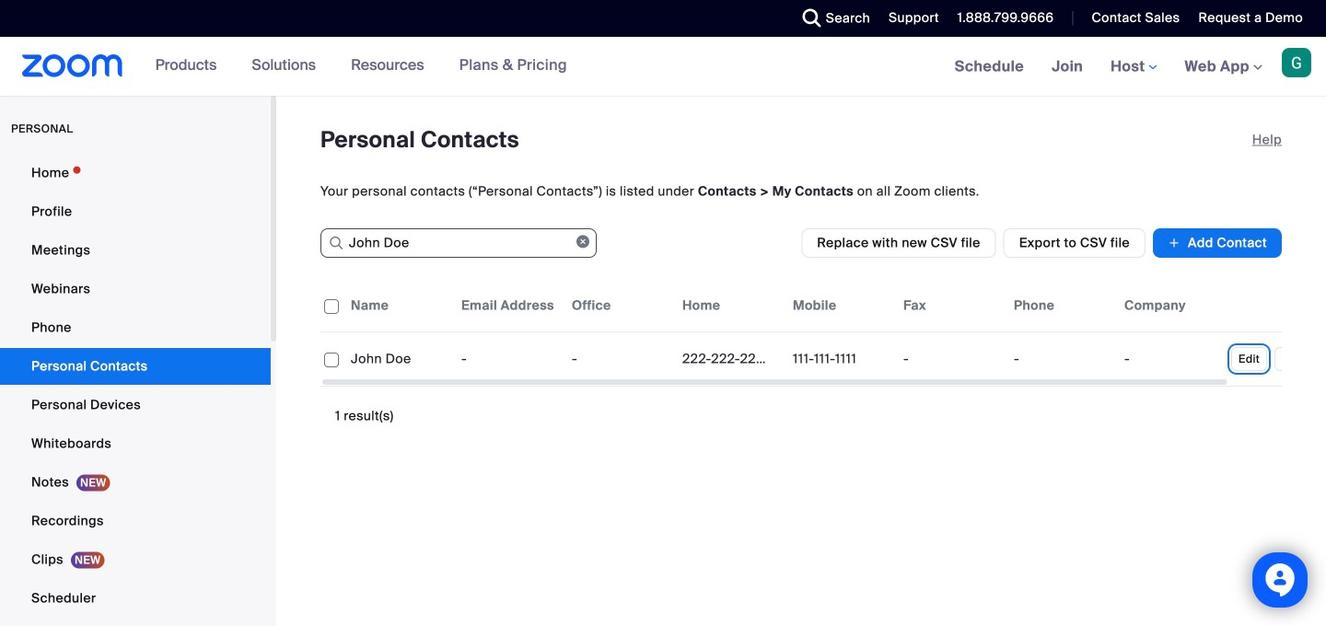 Task type: vqa. For each thing, say whether or not it's contained in the screenshot.
Sign in with Apple image
no



Task type: describe. For each thing, give the bounding box(es) containing it.
2 cell from the left
[[1007, 341, 1117, 378]]

1 cell from the left
[[896, 341, 1007, 378]]

product information navigation
[[141, 37, 581, 96]]

zoom logo image
[[22, 54, 123, 77]]

personal menu menu
[[0, 155, 271, 626]]

meetings navigation
[[941, 37, 1326, 97]]



Task type: locate. For each thing, give the bounding box(es) containing it.
Search Contacts Input text field
[[321, 228, 597, 258]]

cell
[[896, 341, 1007, 378], [1007, 341, 1117, 378], [1117, 341, 1228, 378]]

add image
[[1168, 234, 1181, 252]]

3 cell from the left
[[1117, 341, 1228, 378]]

banner
[[0, 37, 1326, 97]]

application
[[321, 280, 1326, 387]]

profile picture image
[[1282, 48, 1312, 77]]



